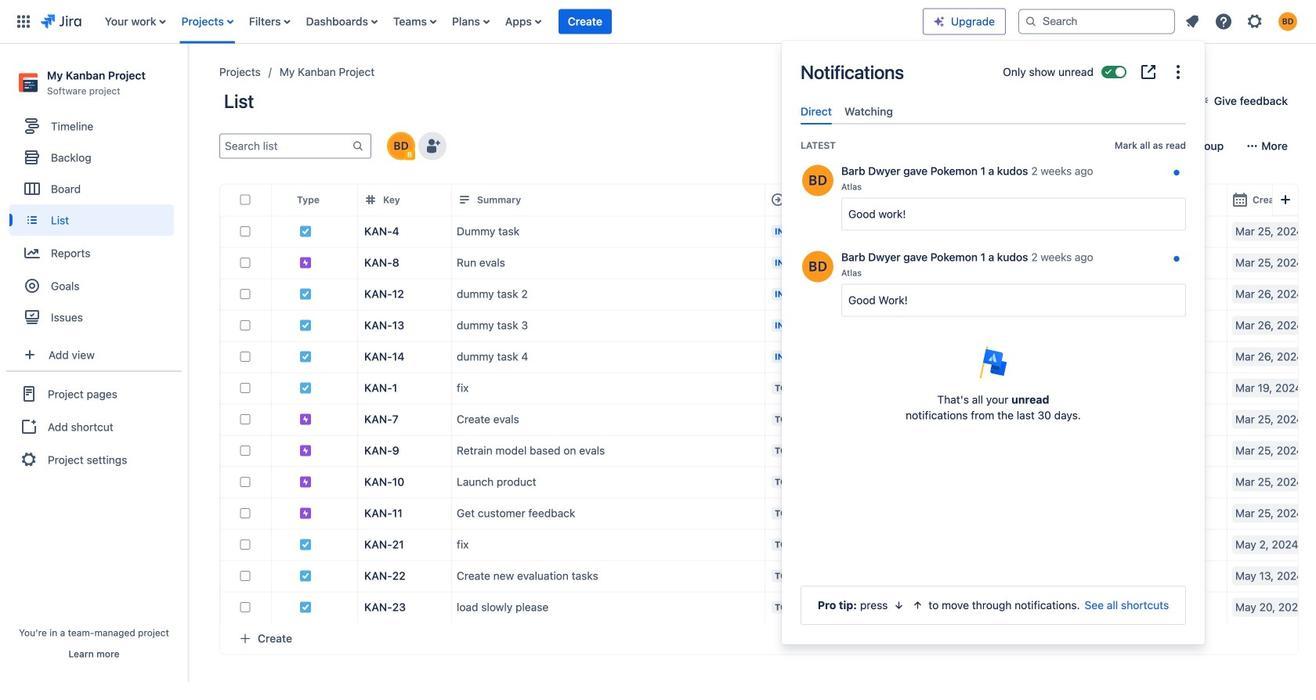 Task type: describe. For each thing, give the bounding box(es) containing it.
Search list field
[[220, 135, 352, 157]]

more information about this user image
[[801, 249, 835, 284]]

notifications image
[[1183, 12, 1202, 31]]

1 vertical spatial group
[[6, 371, 182, 482]]

4 task image from the top
[[299, 570, 312, 582]]

Search field
[[1018, 9, 1175, 34]]

3 task image from the top
[[299, 538, 312, 551]]

more information about this user image
[[801, 163, 835, 198]]

sidebar element
[[0, 44, 188, 682]]

primary element
[[9, 0, 923, 43]]

1 task image from the top
[[299, 319, 312, 332]]

2 task image from the top
[[299, 350, 312, 363]]

1 epic image from the top
[[299, 413, 312, 426]]

2 task image from the top
[[299, 288, 312, 300]]

search image
[[1025, 15, 1037, 28]]

0 horizontal spatial list
[[97, 0, 923, 43]]

4 task image from the top
[[299, 601, 312, 614]]

your profile and settings image
[[1278, 12, 1297, 31]]

3 task image from the top
[[299, 382, 312, 394]]

appswitcher icon image
[[14, 12, 33, 31]]

help image
[[1214, 12, 1233, 31]]

1 task image from the top
[[299, 225, 312, 238]]



Task type: locate. For each thing, give the bounding box(es) containing it.
1 vertical spatial epic image
[[299, 507, 312, 520]]

1 vertical spatial epic image
[[299, 444, 312, 457]]

jira image
[[41, 12, 81, 31], [41, 12, 81, 31]]

None search field
[[1018, 9, 1175, 34]]

cell
[[859, 435, 1000, 466], [1000, 435, 1094, 466], [859, 466, 1000, 498], [1000, 466, 1094, 498], [859, 498, 1000, 529], [1000, 498, 1094, 529], [1000, 529, 1094, 560]]

arrow down image
[[893, 599, 905, 612]]

0 vertical spatial epic image
[[299, 413, 312, 426]]

epic image
[[299, 256, 312, 269], [299, 444, 312, 457], [299, 476, 312, 488]]

group
[[9, 111, 181, 338], [6, 371, 182, 482]]

open notifications in a new tab image
[[1139, 63, 1158, 81]]

1 epic image from the top
[[299, 256, 312, 269]]

arrow up image
[[911, 599, 924, 612]]

table
[[220, 184, 1316, 623]]

settings image
[[1246, 12, 1264, 31]]

tab list
[[794, 99, 1192, 125]]

list item
[[558, 0, 612, 43]]

task image
[[299, 319, 312, 332], [299, 350, 312, 363], [299, 538, 312, 551], [299, 601, 312, 614]]

2 vertical spatial epic image
[[299, 476, 312, 488]]

epic image
[[299, 413, 312, 426], [299, 507, 312, 520]]

3 epic image from the top
[[299, 476, 312, 488]]

list
[[97, 0, 923, 43], [1178, 7, 1307, 36]]

0 vertical spatial epic image
[[299, 256, 312, 269]]

0 vertical spatial group
[[9, 111, 181, 338]]

1 horizontal spatial list
[[1178, 7, 1307, 36]]

sidebar navigation image
[[171, 63, 205, 94]]

dialog
[[782, 41, 1205, 645]]

banner
[[0, 0, 1316, 44]]

more image
[[1169, 63, 1188, 81]]

goal image
[[25, 279, 39, 293]]

2 epic image from the top
[[299, 444, 312, 457]]

2 epic image from the top
[[299, 507, 312, 520]]

task image
[[299, 225, 312, 238], [299, 288, 312, 300], [299, 382, 312, 394], [299, 570, 312, 582]]



Task type: vqa. For each thing, say whether or not it's contained in the screenshot.
Search field
yes



